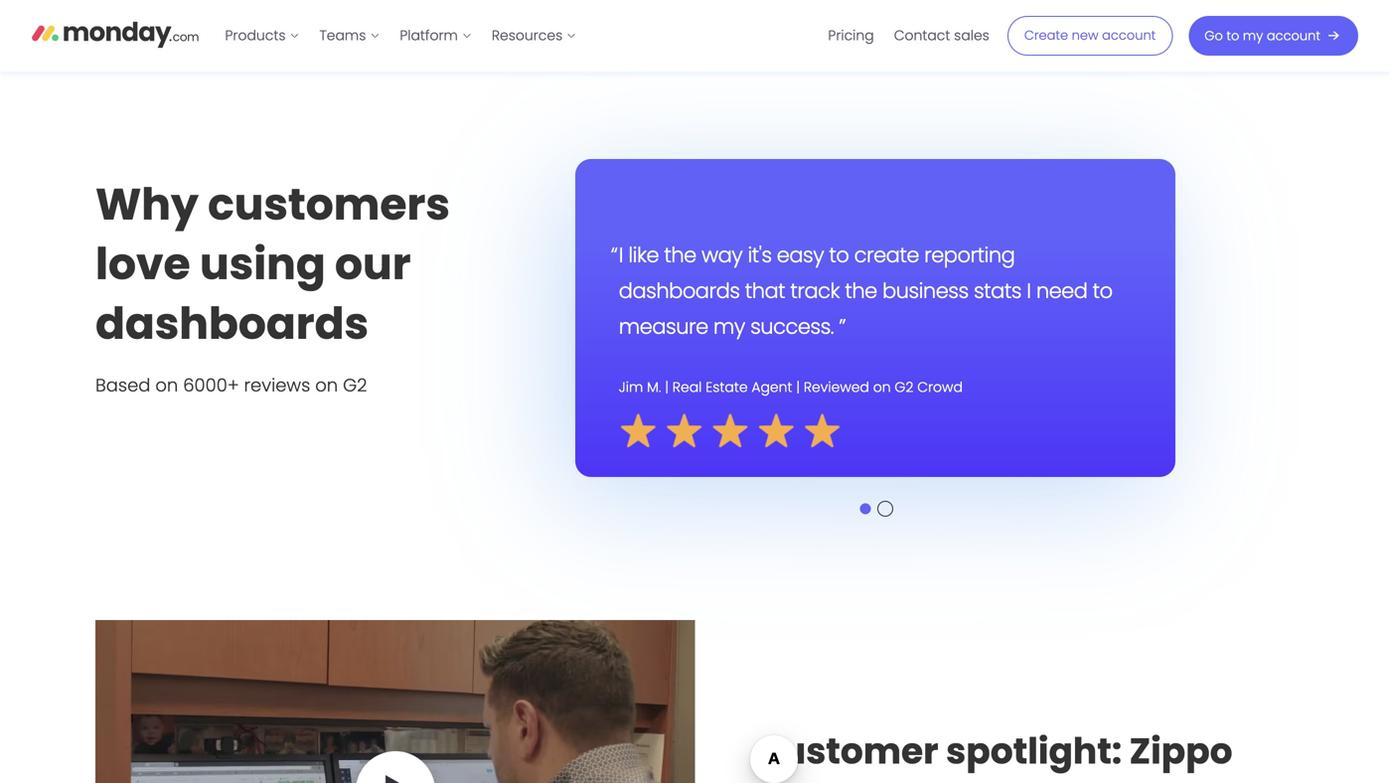 Task type: locate. For each thing, give the bounding box(es) containing it.
review2 image
[[877, 501, 893, 517]]

|
[[663, 378, 667, 397], [665, 378, 669, 397], [796, 378, 800, 397], [896, 378, 900, 397]]

track inside " within minutes we can create dashboards to give a high-level, detailed view of where effort is being spent, and keep track of time which simplifies follow-up and review."
[[782, 294, 831, 324]]

contact sales button
[[884, 20, 1000, 52]]

pricing
[[828, 26, 874, 45]]

1 horizontal spatial my
[[1243, 27, 1263, 45]]

1 horizontal spatial g2
[[895, 378, 914, 397]]

0 horizontal spatial crowd
[[917, 378, 963, 397]]

crowd down simplifies
[[1017, 378, 1063, 397]]

create up where on the top of the page
[[848, 223, 913, 252]]

customer spotlight: zippo
[[755, 726, 1233, 776]]

review1 image
[[860, 504, 871, 514]]

reviewed down the review."
[[804, 378, 869, 397]]

g2 right the experience
[[895, 378, 914, 397]]

agent
[[752, 378, 793, 397]]

of right view
[[861, 259, 880, 288]]

simplifies
[[974, 294, 1065, 324]]

" inside " i like the way it's easy to create reporting dashboards that track the business stats i need to measure my success. "
[[611, 241, 618, 270]]

g2 right reviews at the left of the page
[[343, 373, 367, 398]]

0 horizontal spatial g2
[[343, 373, 367, 398]]

" i like the way it's easy to create reporting dashboards that track the business stats i need to measure my success. "
[[611, 241, 1113, 342]]

of left time
[[836, 294, 855, 324]]

1 vertical spatial i
[[1027, 276, 1031, 306]]

0 horizontal spatial account
[[1102, 26, 1156, 44]]

can
[[804, 223, 843, 252]]

2 horizontal spatial g2
[[995, 378, 1014, 397]]

to right need
[[1093, 276, 1113, 306]]

being
[[1029, 259, 1086, 288]]

canva image
[[394, 0, 511, 27]]

our
[[335, 234, 411, 295]]

my right go
[[1243, 27, 1263, 45]]

0 horizontal spatial dashboards
[[95, 293, 369, 354]]

0 horizontal spatial reviewed
[[804, 378, 869, 397]]

resources
[[492, 26, 563, 45]]

create up business
[[854, 241, 919, 270]]

" inside " within minutes we can create dashboards to give a high-level, detailed view of where effort is being spent, and keep track of time which simplifies follow-up and review."
[[611, 223, 618, 252]]

track up the review."
[[782, 294, 831, 324]]

group 1261159671 image
[[619, 412, 841, 449]]

platform link
[[390, 20, 482, 52]]

of
[[861, 259, 880, 288], [836, 294, 855, 324], [729, 378, 742, 397]]

on right reviews at the left of the page
[[315, 373, 338, 398]]

2 reviewed from the left
[[904, 378, 969, 397]]

0 horizontal spatial i
[[619, 241, 623, 270]]

1 vertical spatial my
[[713, 312, 745, 342]]

account
[[1102, 26, 1156, 44], [1267, 27, 1321, 45]]

high-
[[619, 259, 673, 288]]

0 vertical spatial the
[[664, 241, 696, 270]]

1 horizontal spatial account
[[1267, 27, 1321, 45]]

0 horizontal spatial my
[[713, 312, 745, 342]]

6000+
[[183, 373, 239, 398]]

reviewed down which
[[904, 378, 969, 397]]

and
[[683, 294, 723, 324], [718, 330, 758, 359]]

my
[[1243, 27, 1263, 45], [713, 312, 745, 342]]

to inside button
[[1227, 27, 1240, 45]]

of left agent
[[729, 378, 742, 397]]

list containing pricing
[[818, 0, 1000, 72]]

0 horizontal spatial list
[[215, 0, 587, 72]]

zippo
[[1130, 726, 1233, 776]]

dashboards up effort
[[918, 223, 1039, 252]]

track down easy at top right
[[790, 276, 840, 306]]

1 vertical spatial the
[[845, 276, 877, 306]]

i
[[619, 241, 623, 270], [1027, 276, 1031, 306]]

platform
[[400, 26, 458, 45]]

on down time
[[873, 378, 891, 397]]

1 " from the top
[[611, 223, 618, 252]]

crowd down which
[[917, 378, 963, 397]]

g2
[[343, 373, 367, 398], [895, 378, 914, 397], [995, 378, 1014, 397]]

dashboards up measure
[[619, 276, 740, 306]]

0 horizontal spatial of
[[729, 378, 742, 397]]

and up up
[[683, 294, 723, 324]]

like
[[628, 241, 659, 270]]

1 horizontal spatial list
[[818, 0, 1000, 72]]

dashboards
[[918, 223, 1039, 252], [619, 276, 740, 306], [95, 293, 369, 354]]

products
[[225, 26, 286, 45]]

1 | from the left
[[663, 378, 667, 397]]

2 horizontal spatial dashboards
[[918, 223, 1039, 252]]

1 horizontal spatial crowd
[[1017, 378, 1063, 397]]

success.
[[750, 312, 834, 342]]

2 vertical spatial of
[[729, 378, 742, 397]]

create inside " within minutes we can create dashboards to give a high-level, detailed view of where effort is being spent, and keep track of time which simplifies follow-up and review."
[[848, 223, 913, 252]]

lionsgate image
[[1122, 0, 1239, 28]]

1 horizontal spatial i
[[1027, 276, 1031, 306]]

2 " from the top
[[611, 241, 618, 270]]

level,
[[673, 259, 720, 288]]

account right go
[[1267, 27, 1321, 45]]

1 horizontal spatial the
[[845, 276, 877, 306]]

the
[[664, 241, 696, 270], [845, 276, 877, 306]]

new
[[1072, 26, 1099, 44]]

1 horizontal spatial reviewed
[[904, 378, 969, 397]]

create
[[848, 223, 913, 252], [854, 241, 919, 270]]

go to my account
[[1205, 27, 1321, 45]]

" for " within minutes we can create dashboards to give a high-level, detailed view of where effort is being spent, and keep track of time which simplifies follow-up and review."
[[611, 223, 618, 252]]

we
[[770, 223, 799, 252]]

0 vertical spatial i
[[619, 241, 623, 270]]

create new account
[[1024, 26, 1156, 44]]

love
[[95, 234, 190, 295]]

reviewed
[[804, 378, 869, 397], [904, 378, 969, 397]]

holtcat image
[[152, 0, 269, 28]]

to
[[1227, 27, 1240, 45], [1044, 223, 1064, 252], [829, 241, 849, 270], [1093, 276, 1113, 306]]

2 horizontal spatial of
[[861, 259, 880, 288]]

i right is at right top
[[1027, 276, 1031, 306]]

on
[[155, 373, 178, 398], [315, 373, 338, 398], [873, 378, 891, 397], [973, 378, 991, 397]]

g2 down simplifies
[[995, 378, 1014, 397]]

crowd
[[917, 378, 963, 397], [1017, 378, 1063, 397]]

2 list from the left
[[818, 0, 1000, 72]]

is
[[1009, 259, 1024, 288]]

0 horizontal spatial the
[[664, 241, 696, 270]]

my right up
[[713, 312, 745, 342]]

and right up
[[718, 330, 758, 359]]

i left like
[[619, 241, 623, 270]]

contact
[[894, 26, 950, 45]]

pricing link
[[818, 20, 884, 52]]

create
[[1024, 26, 1068, 44]]

1 horizontal spatial of
[[836, 294, 855, 324]]

track
[[790, 276, 840, 306], [782, 294, 831, 324]]

1 horizontal spatial dashboards
[[619, 276, 740, 306]]

account right new
[[1102, 26, 1156, 44]]

to right go
[[1227, 27, 1240, 45]]

keep
[[728, 294, 776, 324]]

dashboards up based on 6000+ reviews on g2
[[95, 293, 369, 354]]

ray a. | director of customer experience | reviewed on g2 crowd
[[619, 378, 1063, 397]]

1 list from the left
[[215, 0, 587, 72]]

1 vertical spatial of
[[836, 294, 855, 324]]

to left the give
[[1044, 223, 1064, 252]]

list
[[215, 0, 587, 72], [818, 0, 1000, 72]]

dashboards inside " i like the way it's easy to create reporting dashboards that track the business stats i need to measure my success. "
[[619, 276, 740, 306]]

track inside " i like the way it's easy to create reporting dashboards that track the business stats i need to measure my success. "
[[790, 276, 840, 306]]

the right like
[[664, 241, 696, 270]]

to inside " within minutes we can create dashboards to give a high-level, detailed view of where effort is being spent, and keep track of time which simplifies follow-up and review."
[[1044, 223, 1064, 252]]

resources link
[[482, 20, 587, 52]]

0 vertical spatial customer
[[746, 378, 814, 397]]

1 vertical spatial and
[[718, 330, 758, 359]]

up
[[686, 330, 713, 359]]

products link
[[215, 20, 310, 52]]

the up "
[[845, 276, 877, 306]]

customer
[[746, 378, 814, 397], [755, 726, 939, 776]]

1 vertical spatial customer
[[755, 726, 939, 776]]

0 vertical spatial my
[[1243, 27, 1263, 45]]

"
[[611, 223, 618, 252], [611, 241, 618, 270]]

give
[[1069, 223, 1110, 252]]

on right the based
[[155, 373, 178, 398]]



Task type: vqa. For each thing, say whether or not it's contained in the screenshot.
at
no



Task type: describe. For each thing, give the bounding box(es) containing it.
0 vertical spatial and
[[683, 294, 723, 324]]

teams
[[319, 26, 366, 45]]

" within minutes we can create dashboards to give a high-level, detailed view of where effort is being spent, and keep track of time which simplifies follow-up and review."
[[611, 223, 1129, 359]]

which
[[910, 294, 969, 324]]

" for " i like the way it's easy to create reporting dashboards that track the business stats i need to measure my success. "
[[611, 241, 618, 270]]

stats
[[974, 276, 1022, 306]]

go
[[1205, 27, 1223, 45]]

effort
[[952, 259, 1004, 288]]

reporting
[[924, 241, 1015, 270]]

way
[[702, 241, 743, 270]]

spotlight:
[[946, 726, 1122, 776]]

minutes
[[685, 223, 765, 252]]

review."
[[763, 330, 837, 359]]

dashboards inside the why customers love using our dashboards
[[95, 293, 369, 354]]

oxy image
[[902, 0, 973, 48]]

my inside button
[[1243, 27, 1263, 45]]

monday.com logo image
[[32, 13, 199, 55]]

jim
[[619, 378, 643, 397]]

view
[[812, 259, 856, 288]]

based on 6000+ reviews on g2
[[95, 373, 367, 398]]

using
[[200, 234, 326, 295]]

to right easy at top right
[[829, 241, 849, 270]]

need
[[1036, 276, 1088, 306]]

"
[[839, 312, 846, 342]]

4 | from the left
[[896, 378, 900, 397]]

why customers love using our dashboards
[[95, 174, 450, 354]]

0 vertical spatial of
[[861, 259, 880, 288]]

teams link
[[310, 20, 390, 52]]

that
[[745, 276, 785, 306]]

create inside " i like the way it's easy to create reporting dashboards that track the business stats i need to measure my success. "
[[854, 241, 919, 270]]

measure
[[619, 312, 708, 342]]

estate
[[706, 378, 748, 397]]

1 reviewed from the left
[[804, 378, 869, 397]]

time
[[861, 294, 905, 324]]

main element
[[215, 0, 1359, 72]]

contact sales
[[894, 26, 990, 45]]

real
[[673, 378, 702, 397]]

where
[[886, 259, 947, 288]]

follow-
[[619, 330, 686, 359]]

create new account button
[[1008, 16, 1173, 56]]

experience
[[818, 378, 893, 397]]

a.
[[648, 378, 660, 397]]

a
[[1116, 223, 1129, 252]]

reviews
[[244, 373, 310, 398]]

based
[[95, 373, 150, 398]]

2 crowd from the left
[[1017, 378, 1063, 397]]

detailed
[[725, 259, 807, 288]]

why
[[95, 174, 199, 235]]

3 | from the left
[[796, 378, 800, 397]]

dashboards inside " within minutes we can create dashboards to give a high-level, detailed view of where effort is being spent, and keep track of time which simplifies follow-up and review."
[[918, 223, 1039, 252]]

m.
[[647, 378, 661, 397]]

spent,
[[619, 294, 678, 324]]

my inside " i like the way it's easy to create reporting dashboards that track the business stats i need to measure my success. "
[[713, 312, 745, 342]]

sales
[[954, 26, 990, 45]]

account inside button
[[1102, 26, 1156, 44]]

account inside button
[[1267, 27, 1321, 45]]

director
[[671, 378, 725, 397]]

list containing products
[[215, 0, 587, 72]]

ray
[[619, 378, 644, 397]]

on down simplifies
[[973, 378, 991, 397]]

1 crowd from the left
[[917, 378, 963, 397]]

business
[[882, 276, 969, 306]]

within
[[619, 223, 679, 252]]

youtube screenshot image
[[95, 620, 695, 783]]

it's
[[748, 241, 772, 270]]

go to my account button
[[1189, 16, 1359, 56]]

customers
[[208, 174, 450, 235]]

easy
[[777, 241, 824, 270]]

2 | from the left
[[665, 378, 669, 397]]

jim m. | real estate agent | reviewed on g2 crowd
[[619, 378, 963, 397]]



